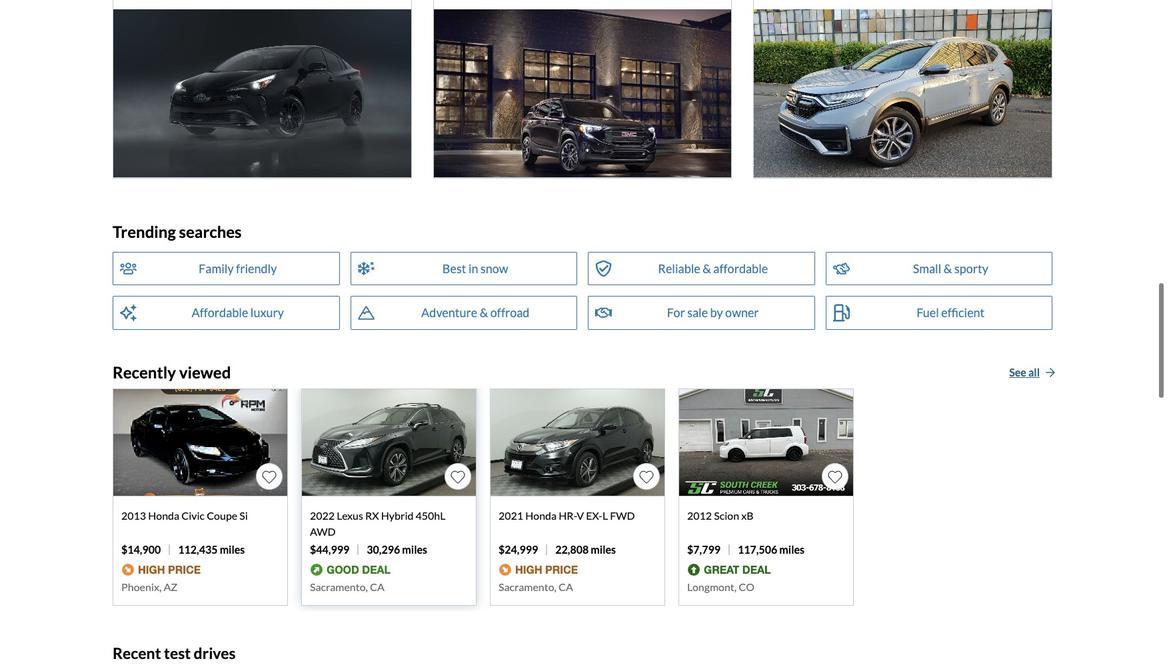 Task type: vqa. For each thing, say whether or not it's contained in the screenshot.
Sell dropdown button on the left of the page
no



Task type: locate. For each thing, give the bounding box(es) containing it.
0 horizontal spatial &
[[480, 306, 488, 320]]

hybrid
[[381, 510, 414, 522]]

good deal
[[327, 564, 391, 576]]

30,296
[[367, 544, 400, 556]]

sacramento, ca
[[310, 581, 385, 593], [499, 581, 574, 593]]

ca down good deal
[[370, 581, 385, 593]]

trending searches
[[113, 222, 242, 241]]

1 horizontal spatial price
[[546, 564, 578, 576]]

deal down 30,296
[[362, 564, 391, 576]]

22,808 miles
[[556, 544, 616, 556]]

0 horizontal spatial sacramento, ca
[[310, 581, 385, 593]]

small
[[913, 262, 942, 276]]

1 horizontal spatial &
[[703, 262, 712, 276]]

2013 honda civic coupe si
[[121, 510, 248, 522]]

0 horizontal spatial deal
[[362, 564, 391, 576]]

high for $14,900
[[138, 564, 165, 576]]

sacramento, ca for good
[[310, 581, 385, 593]]

& for offroad
[[480, 306, 488, 320]]

best
[[443, 262, 466, 276]]

si
[[240, 510, 248, 522]]

test
[[164, 644, 191, 663]]

& left offroad
[[480, 306, 488, 320]]

price down 22,808
[[546, 564, 578, 576]]

2 deal from the left
[[743, 564, 771, 576]]

small & sporty image
[[833, 260, 850, 278]]

all
[[1029, 366, 1040, 379]]

sacramento, down good
[[310, 581, 368, 593]]

small & sporty link
[[826, 252, 1053, 286]]

sacramento, ca down $24,999
[[499, 581, 574, 593]]

high price up 'az' at the left bottom
[[138, 564, 201, 576]]

0 horizontal spatial ca
[[370, 581, 385, 593]]

deal for ca
[[362, 564, 391, 576]]

2 sacramento, ca from the left
[[499, 581, 574, 593]]

adventure & offroad image
[[358, 304, 374, 323]]

high
[[138, 564, 165, 576], [516, 564, 543, 576]]

honda cr-v image
[[755, 10, 1052, 177]]

ca down 22,808
[[559, 581, 574, 593]]

phoenix, az
[[121, 581, 178, 593]]

miles right 22,808
[[591, 544, 616, 556]]

1 sacramento, ca from the left
[[310, 581, 385, 593]]

honda left hr-
[[526, 510, 557, 522]]

30,296 miles
[[367, 544, 428, 556]]

adventure
[[422, 306, 478, 320]]

2 high price from the left
[[516, 564, 578, 576]]

2013 honda civic coupe si image
[[113, 390, 287, 496]]

high price
[[138, 564, 201, 576], [516, 564, 578, 576]]

0 horizontal spatial price
[[168, 564, 201, 576]]

0 horizontal spatial high price
[[138, 564, 201, 576]]

miles for 112,435 miles
[[220, 544, 245, 556]]

1 high price from the left
[[138, 564, 201, 576]]

2012
[[688, 510, 712, 522]]

miles right 30,296
[[402, 544, 428, 556]]

2021
[[499, 510, 524, 522]]

& right small on the top
[[944, 262, 953, 276]]

1 deal from the left
[[362, 564, 391, 576]]

high down $24,999
[[516, 564, 543, 576]]

high up phoenix, az
[[138, 564, 165, 576]]

miles right 112,435
[[220, 544, 245, 556]]

affordable luxury image
[[120, 304, 137, 323]]

great
[[704, 564, 740, 576]]

2 price from the left
[[546, 564, 578, 576]]

for sale by owner
[[668, 306, 759, 320]]

price up 'az' at the left bottom
[[168, 564, 201, 576]]

best in snow
[[443, 262, 509, 276]]

1 sacramento, from the left
[[310, 581, 368, 593]]

deal
[[362, 564, 391, 576], [743, 564, 771, 576]]

affordable
[[714, 262, 768, 276]]

1 horizontal spatial sacramento,
[[499, 581, 557, 593]]

longmont, co
[[688, 581, 755, 593]]

sacramento,
[[310, 581, 368, 593], [499, 581, 557, 593]]

sacramento, ca down good
[[310, 581, 385, 593]]

affordable luxury link
[[113, 296, 340, 330]]

ca for high price
[[559, 581, 574, 593]]

in
[[469, 262, 479, 276]]

1 horizontal spatial high
[[516, 564, 543, 576]]

friendly
[[236, 262, 277, 276]]

price
[[168, 564, 201, 576], [546, 564, 578, 576]]

1 horizontal spatial high price
[[516, 564, 578, 576]]

0 horizontal spatial high
[[138, 564, 165, 576]]

0 horizontal spatial sacramento,
[[310, 581, 368, 593]]

deal up co
[[743, 564, 771, 576]]

1 horizontal spatial ca
[[559, 581, 574, 593]]

gmc terrain image
[[434, 10, 732, 177]]

honda for 2013
[[148, 510, 180, 522]]

miles for 30,296 miles
[[402, 544, 428, 556]]

high for $24,999
[[516, 564, 543, 576]]

1 horizontal spatial honda
[[526, 510, 557, 522]]

2 sacramento, from the left
[[499, 581, 557, 593]]

best in snow image
[[358, 260, 374, 278]]

reliable & affordable image
[[596, 260, 612, 278]]

2 horizontal spatial &
[[944, 262, 953, 276]]

1 horizontal spatial deal
[[743, 564, 771, 576]]

honda left civic
[[148, 510, 180, 522]]

1 miles from the left
[[220, 544, 245, 556]]

2 honda from the left
[[526, 510, 557, 522]]

scion
[[714, 510, 740, 522]]

awd
[[310, 526, 336, 538]]

snow
[[481, 262, 509, 276]]

price for ca
[[546, 564, 578, 576]]

co
[[739, 581, 755, 593]]

high price down 22,808
[[516, 564, 578, 576]]

sacramento, ca for high
[[499, 581, 574, 593]]

ca
[[370, 581, 385, 593], [559, 581, 574, 593]]

2013
[[121, 510, 146, 522]]

1 high from the left
[[138, 564, 165, 576]]

4 miles from the left
[[780, 544, 805, 556]]

2 ca from the left
[[559, 581, 574, 593]]

1 horizontal spatial sacramento, ca
[[499, 581, 574, 593]]

2022
[[310, 510, 335, 522]]

1 honda from the left
[[148, 510, 180, 522]]

sacramento, down $24,999
[[499, 581, 557, 593]]

1 ca from the left
[[370, 581, 385, 593]]

2012 scion xb
[[688, 510, 754, 522]]

see all
[[1010, 366, 1040, 379]]

3 miles from the left
[[591, 544, 616, 556]]

honda
[[148, 510, 180, 522], [526, 510, 557, 522]]

recent test drives
[[113, 644, 236, 663]]

trending
[[113, 222, 176, 241]]

& right "reliable"
[[703, 262, 712, 276]]

1 price from the left
[[168, 564, 201, 576]]

2 miles from the left
[[402, 544, 428, 556]]

miles
[[220, 544, 245, 556], [402, 544, 428, 556], [591, 544, 616, 556], [780, 544, 805, 556]]

miles right 117,506
[[780, 544, 805, 556]]

0 horizontal spatial honda
[[148, 510, 180, 522]]

searches
[[179, 222, 242, 241]]

&
[[703, 262, 712, 276], [944, 262, 953, 276], [480, 306, 488, 320]]

ca for good deal
[[370, 581, 385, 593]]

2 high from the left
[[516, 564, 543, 576]]

sporty
[[955, 262, 989, 276]]



Task type: describe. For each thing, give the bounding box(es) containing it.
viewed
[[179, 363, 231, 382]]

good
[[327, 564, 359, 576]]

22,808
[[556, 544, 589, 556]]

hr-
[[559, 510, 577, 522]]

by
[[711, 306, 723, 320]]

& for affordable
[[703, 262, 712, 276]]

miles for 22,808 miles
[[591, 544, 616, 556]]

2021 honda hr-v ex-l fwd
[[499, 510, 635, 522]]

for sale by owner link
[[588, 296, 815, 330]]

117,506 miles
[[738, 544, 805, 556]]

112,435 miles
[[178, 544, 245, 556]]

family
[[199, 262, 234, 276]]

rx
[[366, 510, 379, 522]]

sale
[[688, 306, 708, 320]]

civic
[[182, 510, 205, 522]]

lexus
[[337, 510, 363, 522]]

price for az
[[168, 564, 201, 576]]

family friendly
[[199, 262, 277, 276]]

fuel efficient
[[917, 306, 985, 320]]

2012 scion xb image
[[680, 390, 854, 496]]

see all link
[[1010, 363, 1056, 382]]

reliable
[[658, 262, 701, 276]]

owner
[[726, 306, 759, 320]]

fuel efficient image
[[833, 304, 850, 323]]

$24,999
[[499, 544, 538, 556]]

fuel
[[917, 306, 940, 320]]

miles for 117,506 miles
[[780, 544, 805, 556]]

$44,999
[[310, 544, 350, 556]]

longmont,
[[688, 581, 737, 593]]

drives
[[194, 644, 236, 663]]

for
[[668, 306, 685, 320]]

adventure & offroad link
[[350, 296, 578, 330]]

affordable luxury
[[192, 306, 284, 320]]

sacramento, for good
[[310, 581, 368, 593]]

450hl
[[416, 510, 446, 522]]

2022 lexus rx hybrid 450hl awd image
[[302, 390, 476, 496]]

fwd
[[610, 510, 635, 522]]

112,435
[[178, 544, 218, 556]]

recent
[[113, 644, 161, 663]]

recently viewed
[[113, 363, 231, 382]]

2022 lexus rx hybrid 450hl awd
[[310, 510, 446, 538]]

coupe
[[207, 510, 238, 522]]

family friendly image
[[120, 260, 137, 278]]

great deal
[[704, 564, 771, 576]]

small & sporty
[[913, 262, 989, 276]]

affordable
[[192, 306, 248, 320]]

high price for phoenix,
[[138, 564, 201, 576]]

az
[[164, 581, 178, 593]]

$14,900
[[121, 544, 161, 556]]

family friendly link
[[113, 252, 340, 286]]

high price for sacramento,
[[516, 564, 578, 576]]

reliable & affordable link
[[588, 252, 815, 286]]

$7,799
[[688, 544, 721, 556]]

fuel efficient link
[[826, 296, 1053, 330]]

2021 honda hr-v ex-l fwd image
[[491, 390, 665, 496]]

& for sporty
[[944, 262, 953, 276]]

sacramento, for high
[[499, 581, 557, 593]]

deal for co
[[743, 564, 771, 576]]

recently
[[113, 363, 176, 382]]

honda for 2021
[[526, 510, 557, 522]]

adventure & offroad
[[422, 306, 530, 320]]

toyota prius image
[[113, 10, 411, 177]]

ex-
[[586, 510, 603, 522]]

l
[[603, 510, 608, 522]]

xb
[[742, 510, 754, 522]]

reliable & affordable
[[658, 262, 768, 276]]

v
[[577, 510, 584, 522]]

best in snow link
[[350, 252, 578, 286]]

phoenix,
[[121, 581, 162, 593]]

see
[[1010, 366, 1027, 379]]

luxury
[[251, 306, 284, 320]]

efficient
[[942, 306, 985, 320]]

for sale by owner image
[[596, 304, 612, 323]]

offroad
[[491, 306, 530, 320]]

117,506
[[738, 544, 778, 556]]



